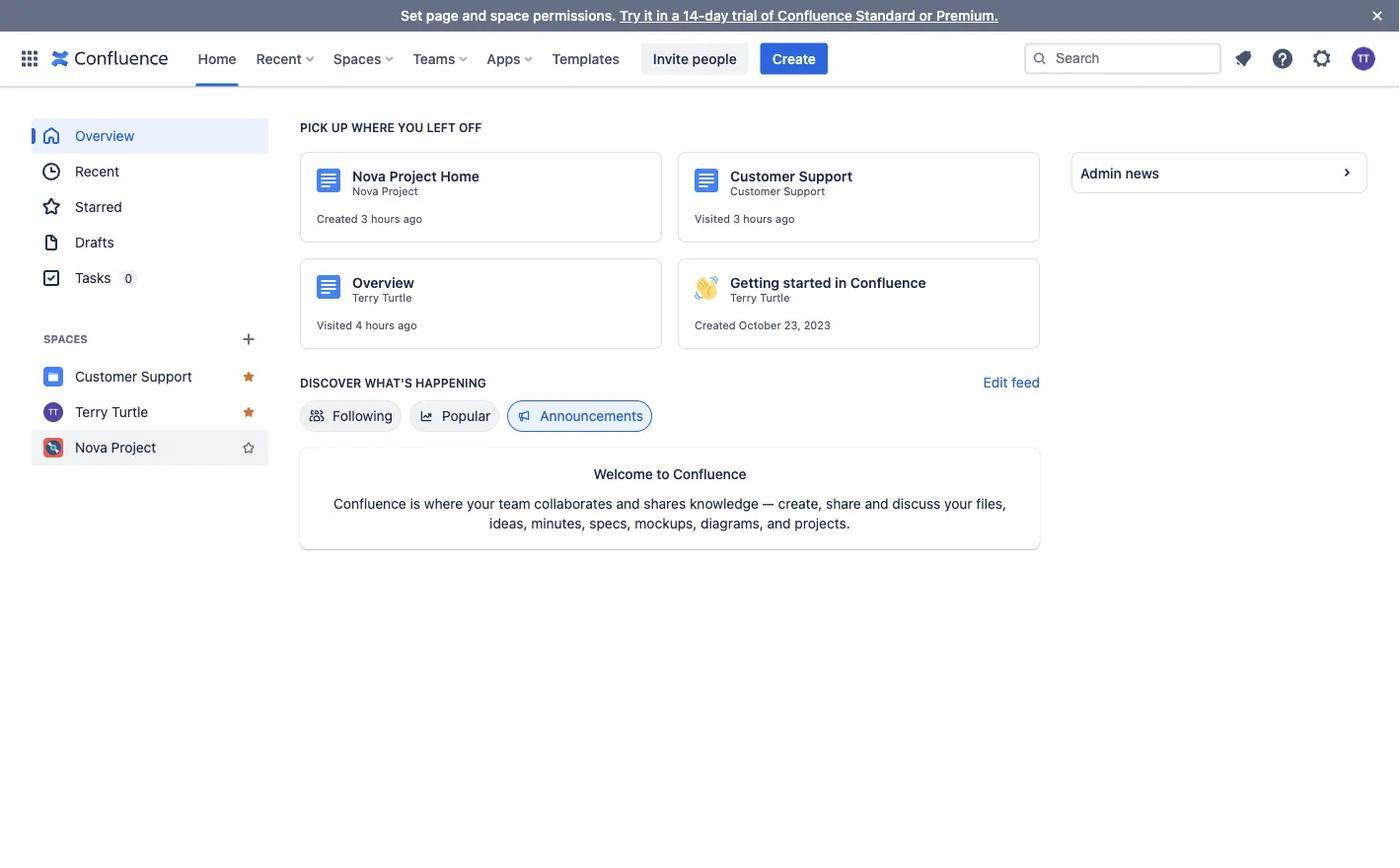 Task type: describe. For each thing, give the bounding box(es) containing it.
try it in a 14-day trial of confluence standard or premium. link
[[620, 7, 998, 24]]

starred
[[75, 199, 122, 215]]

recent inside recent "link"
[[75, 163, 120, 180]]

group containing overview
[[32, 118, 268, 296]]

team
[[499, 496, 530, 512]]

confluence right of
[[778, 7, 852, 24]]

terry turtle for getting started in confluence
[[730, 292, 790, 304]]

mockups,
[[635, 516, 697, 532]]

knowledge
[[690, 496, 759, 512]]

welcome to confluence
[[594, 466, 746, 482]]

2023
[[804, 319, 831, 332]]

people
[[692, 50, 737, 67]]

project for nova project home nova project
[[389, 168, 437, 185]]

create link
[[760, 43, 828, 74]]

or
[[919, 7, 933, 24]]

ago for customer
[[776, 213, 795, 225]]

feed
[[1012, 374, 1040, 391]]

ago right 4
[[398, 319, 417, 332]]

home inside global element
[[198, 50, 236, 67]]

unstar this space image
[[241, 369, 257, 385]]

ago for home
[[403, 213, 422, 225]]

0 horizontal spatial terry
[[75, 404, 108, 420]]

terry for overview
[[352, 292, 379, 304]]

nova project home nova project
[[352, 168, 479, 198]]

up
[[331, 120, 348, 134]]

teams button
[[407, 43, 475, 74]]

trial
[[732, 7, 757, 24]]

home inside "nova project home nova project"
[[440, 168, 479, 185]]

customer support customer support
[[730, 168, 853, 198]]

of
[[761, 7, 774, 24]]

admin
[[1080, 165, 1122, 181]]

collaborates
[[534, 496, 612, 512]]

created 3 hours ago
[[317, 213, 422, 225]]

space
[[490, 7, 529, 24]]

3 for nova
[[361, 213, 368, 225]]

invite people button
[[641, 43, 749, 74]]

edit feed button
[[983, 373, 1040, 393]]

close image
[[1366, 4, 1389, 28]]

off
[[459, 120, 482, 134]]

tasks
[[75, 270, 111, 286]]

discover what's happening
[[300, 376, 486, 390]]

recent button
[[250, 43, 321, 74]]

Search field
[[1024, 43, 1221, 74]]

teams
[[413, 50, 455, 67]]

drafts
[[75, 234, 114, 251]]

nova for nova project
[[75, 440, 107, 456]]

templates
[[552, 50, 619, 67]]

hours for nova
[[371, 213, 400, 225]]

drafts link
[[32, 225, 268, 260]]

0 horizontal spatial terry turtle link
[[32, 395, 268, 430]]

try
[[620, 7, 641, 24]]

announcements
[[540, 408, 643, 424]]

1 horizontal spatial nova project link
[[352, 185, 418, 198]]

apps
[[487, 50, 521, 67]]

4
[[355, 319, 362, 332]]

set
[[401, 7, 422, 24]]

and up specs, on the bottom of page
[[616, 496, 640, 512]]

terry turtle inside 'link'
[[75, 404, 148, 420]]

terry turtle link for getting started in confluence
[[730, 291, 790, 305]]

support for customer support
[[141, 369, 192, 385]]

create a space image
[[237, 328, 260, 351]]

terry turtle for overview
[[352, 292, 412, 304]]

invite people
[[653, 50, 737, 67]]

day
[[705, 7, 728, 24]]

projects.
[[795, 516, 850, 532]]

create
[[772, 50, 816, 67]]

nova for nova project home nova project
[[352, 168, 386, 185]]

1 vertical spatial nova project link
[[32, 430, 268, 466]]

hours for customer
[[743, 213, 772, 225]]

customer support
[[75, 369, 192, 385]]

recent link
[[32, 154, 268, 189]]

0
[[125, 271, 132, 285]]

invite
[[653, 50, 689, 67]]

templates link
[[546, 43, 625, 74]]

unstar this space image
[[241, 405, 257, 420]]

diagrams,
[[701, 516, 763, 532]]

search image
[[1032, 51, 1048, 67]]

started
[[783, 275, 831, 291]]

turtle for overview
[[382, 292, 412, 304]]

edit
[[983, 374, 1008, 391]]

you
[[398, 120, 424, 134]]

spaces button
[[327, 43, 401, 74]]

where for you
[[351, 120, 395, 134]]

global element
[[12, 31, 1020, 86]]

1 horizontal spatial in
[[835, 275, 847, 291]]

notification icon image
[[1231, 47, 1255, 71]]

to
[[656, 466, 669, 482]]

discover
[[300, 376, 361, 390]]

starred link
[[32, 189, 268, 225]]

page
[[426, 7, 459, 24]]

discuss
[[892, 496, 941, 512]]

spaces inside popup button
[[333, 50, 381, 67]]

welcome
[[594, 466, 653, 482]]

popular
[[442, 408, 491, 424]]

happening
[[415, 376, 486, 390]]

hours right 4
[[366, 319, 395, 332]]



Task type: locate. For each thing, give the bounding box(es) containing it.
hours down "nova project home nova project"
[[371, 213, 400, 225]]

1 horizontal spatial your
[[944, 496, 972, 512]]

set page and space permissions. try it in a 14-day trial of confluence standard or premium.
[[401, 7, 998, 24]]

created for created october 23, 2023
[[695, 319, 736, 332]]

nova project link up created 3 hours ago
[[352, 185, 418, 198]]

overview link
[[32, 118, 268, 154]]

0 vertical spatial spaces
[[333, 50, 381, 67]]

support for customer support customer support
[[799, 168, 853, 185]]

home link
[[192, 43, 242, 74]]

—
[[762, 496, 774, 512]]

confluence inside confluence is where your team collaborates and shares knowledge — create, share and discuss your files, ideas, minutes, specs, mockups, diagrams, and projects.
[[333, 496, 406, 512]]

spaces
[[333, 50, 381, 67], [43, 333, 88, 346]]

your profile and preferences image
[[1352, 47, 1375, 71]]

2 3 from the left
[[733, 213, 740, 225]]

0 horizontal spatial home
[[198, 50, 236, 67]]

2 horizontal spatial turtle
[[760, 292, 790, 304]]

and right the page
[[462, 7, 487, 24]]

and right share
[[865, 496, 889, 512]]

1 vertical spatial overview
[[352, 275, 414, 291]]

what's
[[364, 376, 412, 390]]

visited for visited 3 hours ago
[[695, 213, 730, 225]]

confluence right started
[[850, 275, 926, 291]]

create,
[[778, 496, 822, 512]]

created october 23, 2023
[[695, 319, 831, 332]]

3 down "nova project home nova project"
[[361, 213, 368, 225]]

terry turtle link
[[352, 291, 412, 305], [730, 291, 790, 305], [32, 395, 268, 430]]

project
[[389, 168, 437, 185], [382, 185, 418, 198], [111, 440, 156, 456]]

ago down customer support customer support
[[776, 213, 795, 225]]

in right started
[[835, 275, 847, 291]]

0 horizontal spatial nova project link
[[32, 430, 268, 466]]

your left 'files,'
[[944, 496, 972, 512]]

terry turtle link up "visited 4 hours ago"
[[352, 291, 412, 305]]

standard
[[856, 7, 916, 24]]

ago
[[403, 213, 422, 225], [776, 213, 795, 225], [398, 319, 417, 332]]

0 vertical spatial where
[[351, 120, 395, 134]]

1 vertical spatial spaces
[[43, 333, 88, 346]]

visited up getting
[[695, 213, 730, 225]]

where inside confluence is where your team collaborates and shares knowledge — create, share and discuss your files, ideas, minutes, specs, mockups, diagrams, and projects.
[[424, 496, 463, 512]]

0 vertical spatial created
[[317, 213, 358, 225]]

nova project link down "customer support"
[[32, 430, 268, 466]]

0 horizontal spatial visited
[[317, 319, 352, 332]]

1 vertical spatial home
[[440, 168, 479, 185]]

your left team
[[467, 496, 495, 512]]

where
[[351, 120, 395, 134], [424, 496, 463, 512]]

1 horizontal spatial customer support link
[[730, 185, 825, 198]]

terry up nova project
[[75, 404, 108, 420]]

0 horizontal spatial your
[[467, 496, 495, 512]]

is
[[410, 496, 420, 512]]

minutes,
[[531, 516, 586, 532]]

project down you
[[389, 168, 437, 185]]

getting started in confluence
[[730, 275, 926, 291]]

0 horizontal spatial in
[[656, 7, 668, 24]]

1 vertical spatial customer support link
[[32, 359, 268, 395]]

a
[[672, 7, 679, 24]]

getting
[[730, 275, 780, 291]]

visited 4 hours ago
[[317, 319, 417, 332]]

0 vertical spatial customer support link
[[730, 185, 825, 198]]

created for created 3 hours ago
[[317, 213, 358, 225]]

turtle for getting started in confluence
[[760, 292, 790, 304]]

0 horizontal spatial customer support link
[[32, 359, 268, 395]]

1 horizontal spatial 3
[[733, 213, 740, 225]]

shares
[[644, 496, 686, 512]]

0 vertical spatial visited
[[695, 213, 730, 225]]

settings icon image
[[1310, 47, 1334, 71]]

turtle down getting
[[760, 292, 790, 304]]

ago down "nova project home nova project"
[[403, 213, 422, 225]]

3 down customer support customer support
[[733, 213, 740, 225]]

news
[[1125, 165, 1159, 181]]

group
[[32, 118, 268, 296]]

appswitcher icon image
[[18, 47, 41, 71]]

customer
[[730, 168, 795, 185], [730, 185, 780, 198], [75, 369, 137, 385]]

2 horizontal spatial terry
[[730, 292, 757, 304]]

turtle up "visited 4 hours ago"
[[382, 292, 412, 304]]

3 for customer
[[733, 213, 740, 225]]

2 horizontal spatial terry turtle
[[730, 292, 790, 304]]

2 horizontal spatial terry turtle link
[[730, 291, 790, 305]]

visited 3 hours ago
[[695, 213, 795, 225]]

overview up "visited 4 hours ago"
[[352, 275, 414, 291]]

specs,
[[589, 516, 631, 532]]

1 horizontal spatial terry turtle link
[[352, 291, 412, 305]]

customer for customer support
[[75, 369, 137, 385]]

created
[[317, 213, 358, 225], [695, 319, 736, 332]]

0 vertical spatial nova project link
[[352, 185, 418, 198]]

premium.
[[936, 7, 998, 24]]

1 horizontal spatial recent
[[256, 50, 302, 67]]

edit feed
[[983, 374, 1040, 391]]

spaces up up
[[333, 50, 381, 67]]

october
[[739, 319, 781, 332]]

0 horizontal spatial recent
[[75, 163, 120, 180]]

visited left 4
[[317, 319, 352, 332]]

0 vertical spatial in
[[656, 7, 668, 24]]

spaces down tasks
[[43, 333, 88, 346]]

popular button
[[409, 401, 499, 432]]

3
[[361, 213, 368, 225], [733, 213, 740, 225]]

1 vertical spatial recent
[[75, 163, 120, 180]]

1 vertical spatial visited
[[317, 319, 352, 332]]

14-
[[683, 7, 705, 24]]

terry up "visited 4 hours ago"
[[352, 292, 379, 304]]

share
[[826, 496, 861, 512]]

1 horizontal spatial home
[[440, 168, 479, 185]]

customer support link
[[730, 185, 825, 198], [32, 359, 268, 395]]

following
[[332, 408, 393, 424]]

confluence left is
[[333, 496, 406, 512]]

visited
[[695, 213, 730, 225], [317, 319, 352, 332]]

1 horizontal spatial overview
[[352, 275, 414, 291]]

following button
[[300, 401, 402, 432]]

created down "nova project home nova project"
[[317, 213, 358, 225]]

banner containing home
[[0, 31, 1399, 87]]

visited for visited 4 hours ago
[[317, 319, 352, 332]]

it
[[644, 7, 653, 24]]

customer support link up nova project
[[32, 359, 268, 395]]

confluence
[[778, 7, 852, 24], [850, 275, 926, 291], [673, 466, 746, 482], [333, 496, 406, 512]]

left
[[427, 120, 456, 134]]

overview
[[75, 128, 134, 144], [352, 275, 414, 291]]

your
[[467, 496, 495, 512], [944, 496, 972, 512]]

0 horizontal spatial created
[[317, 213, 358, 225]]

23,
[[784, 319, 801, 332]]

1 3 from the left
[[361, 213, 368, 225]]

pick up where you left off
[[300, 120, 482, 134]]

nova project
[[75, 440, 156, 456]]

home
[[198, 50, 236, 67], [440, 168, 479, 185]]

in
[[656, 7, 668, 24], [835, 275, 847, 291]]

terry turtle up nova project
[[75, 404, 148, 420]]

:wave: image
[[695, 276, 718, 300], [695, 276, 718, 300]]

hours
[[371, 213, 400, 225], [743, 213, 772, 225], [366, 319, 395, 332]]

1 vertical spatial created
[[695, 319, 736, 332]]

ideas,
[[490, 516, 527, 532]]

admin news button
[[1072, 153, 1366, 192]]

terry turtle link up october
[[730, 291, 790, 305]]

1 horizontal spatial where
[[424, 496, 463, 512]]

terry for getting started in confluence
[[730, 292, 757, 304]]

terry turtle link down "customer support"
[[32, 395, 268, 430]]

permissions.
[[533, 7, 616, 24]]

project down "customer support"
[[111, 440, 156, 456]]

1 vertical spatial where
[[424, 496, 463, 512]]

where right is
[[424, 496, 463, 512]]

0 horizontal spatial turtle
[[111, 404, 148, 420]]

0 horizontal spatial spaces
[[43, 333, 88, 346]]

1 your from the left
[[467, 496, 495, 512]]

nova
[[352, 168, 386, 185], [352, 185, 378, 198], [75, 440, 107, 456]]

1 horizontal spatial visited
[[695, 213, 730, 225]]

nova project link
[[352, 185, 418, 198], [32, 430, 268, 466]]

apps button
[[481, 43, 540, 74]]

created left october
[[695, 319, 736, 332]]

customer support link up visited 3 hours ago
[[730, 185, 825, 198]]

where right up
[[351, 120, 395, 134]]

2 your from the left
[[944, 496, 972, 512]]

terry turtle down getting
[[730, 292, 790, 304]]

recent up starred
[[75, 163, 120, 180]]

terry turtle link for overview
[[352, 291, 412, 305]]

0 vertical spatial recent
[[256, 50, 302, 67]]

help icon image
[[1271, 47, 1294, 71]]

project up created 3 hours ago
[[382, 185, 418, 198]]

announcements button
[[507, 401, 652, 432]]

0 horizontal spatial 3
[[361, 213, 368, 225]]

overview up recent "link"
[[75, 128, 134, 144]]

star this space image
[[241, 440, 257, 456]]

confluence up knowledge
[[673, 466, 746, 482]]

admin news
[[1080, 165, 1159, 181]]

turtle
[[382, 292, 412, 304], [760, 292, 790, 304], [111, 404, 148, 420]]

1 horizontal spatial terry turtle
[[352, 292, 412, 304]]

pick
[[300, 120, 328, 134]]

recent right 'home' link
[[256, 50, 302, 67]]

confluence is where your team collaborates and shares knowledge — create, share and discuss your files, ideas, minutes, specs, mockups, diagrams, and projects.
[[333, 496, 1006, 532]]

in left "a"
[[656, 7, 668, 24]]

customer for customer support customer support
[[730, 168, 795, 185]]

1 horizontal spatial turtle
[[382, 292, 412, 304]]

project for nova project
[[111, 440, 156, 456]]

confluence image
[[51, 47, 168, 71], [51, 47, 168, 71]]

terry turtle up "visited 4 hours ago"
[[352, 292, 412, 304]]

1 horizontal spatial spaces
[[333, 50, 381, 67]]

home down off
[[440, 168, 479, 185]]

0 vertical spatial home
[[198, 50, 236, 67]]

terry down getting
[[730, 292, 757, 304]]

1 vertical spatial in
[[835, 275, 847, 291]]

recent
[[256, 50, 302, 67], [75, 163, 120, 180]]

banner
[[0, 31, 1399, 87]]

files,
[[976, 496, 1006, 512]]

home left recent dropdown button
[[198, 50, 236, 67]]

turtle down "customer support"
[[111, 404, 148, 420]]

1 horizontal spatial created
[[695, 319, 736, 332]]

terry
[[352, 292, 379, 304], [730, 292, 757, 304], [75, 404, 108, 420]]

recent inside recent dropdown button
[[256, 50, 302, 67]]

0 horizontal spatial where
[[351, 120, 395, 134]]

hours down customer support customer support
[[743, 213, 772, 225]]

0 vertical spatial overview
[[75, 128, 134, 144]]

and down the —
[[767, 516, 791, 532]]

where for your
[[424, 496, 463, 512]]

0 horizontal spatial overview
[[75, 128, 134, 144]]

0 horizontal spatial terry turtle
[[75, 404, 148, 420]]

1 horizontal spatial terry
[[352, 292, 379, 304]]



Task type: vqa. For each thing, say whether or not it's contained in the screenshot.
Terry Turtle
yes



